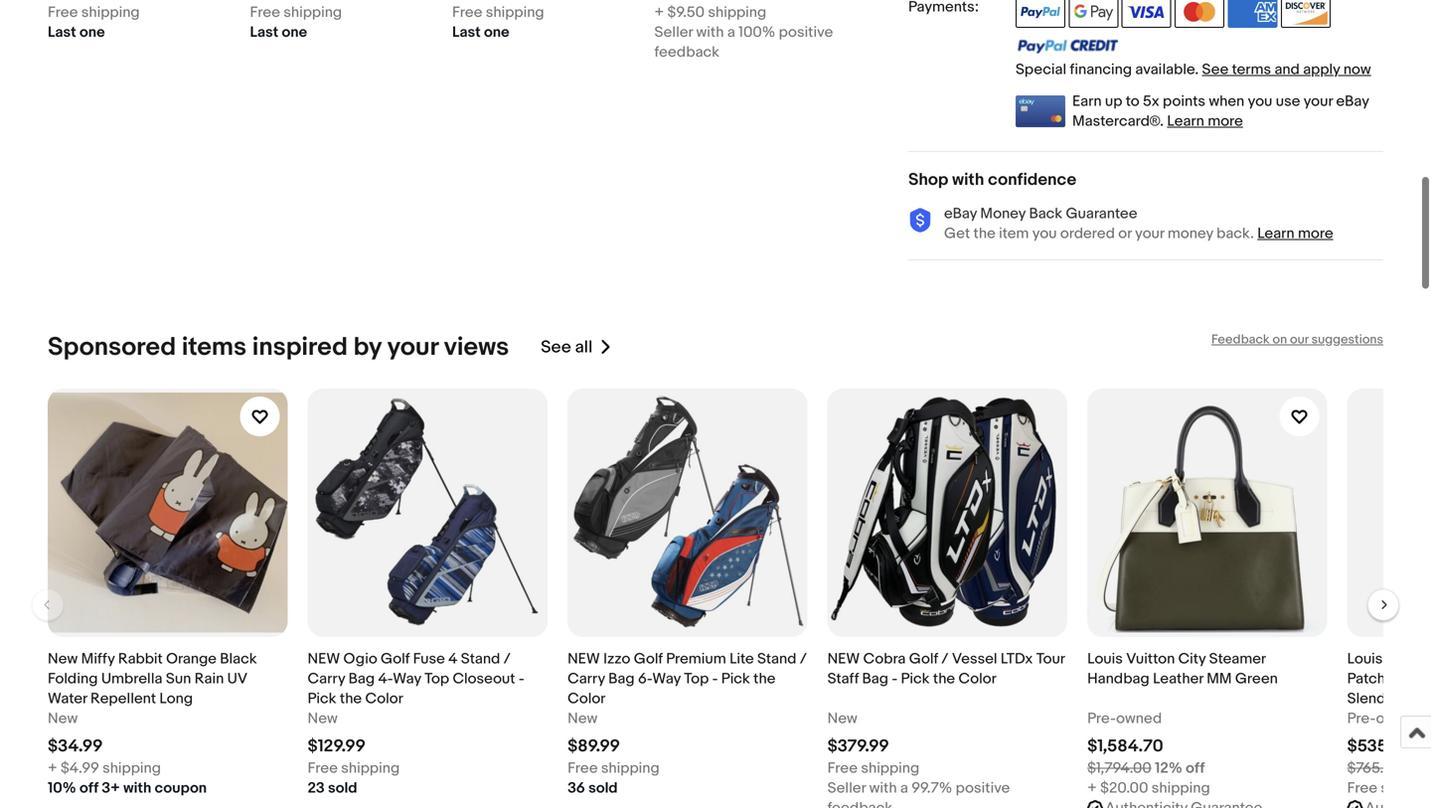 Task type: locate. For each thing, give the bounding box(es) containing it.
3 new from the left
[[828, 650, 860, 668]]

new down water
[[48, 710, 78, 728]]

1 way from the left
[[393, 670, 421, 688]]

fuse
[[413, 650, 445, 668]]

color
[[959, 670, 997, 688], [365, 690, 403, 708], [568, 690, 606, 708]]

2 vertical spatial your
[[387, 332, 438, 363]]

1 horizontal spatial pre-owned text field
[[1348, 709, 1422, 729]]

owned inside louis vuitton pre-owned $535.50 $765.00 free shipping
[[1377, 710, 1422, 728]]

see all link
[[541, 332, 613, 363]]

1 last from the left
[[48, 23, 76, 41]]

confidence
[[988, 169, 1077, 190]]

2 horizontal spatial free shipping last one
[[452, 4, 544, 41]]

3 bag from the left
[[863, 670, 889, 688]]

color inside the new izzo golf premium lite stand / carry bag 6-way top - pick the color new $89.99 free shipping 36 sold
[[568, 690, 606, 708]]

Free shipping text field
[[250, 3, 342, 22], [452, 3, 544, 22], [568, 758, 660, 778]]

pick inside new ogio golf fuse 4 stand / carry bag 4-way top closeout - pick the color new $129.99 free shipping 23 sold
[[308, 690, 337, 708]]

new ogio golf fuse 4 stand / carry bag 4-way top closeout - pick the color new $129.99 free shipping 23 sold
[[308, 650, 525, 797]]

ogio
[[344, 650, 377, 668]]

louis up handbag
[[1088, 650, 1123, 668]]

3 free shipping last one from the left
[[452, 4, 544, 41]]

new up staff on the bottom of the page
[[828, 650, 860, 668]]

0 vertical spatial seller
[[655, 23, 693, 41]]

sold
[[328, 779, 357, 797], [589, 779, 618, 797]]

more down when
[[1208, 112, 1244, 130]]

2 pre-owned text field from the left
[[1348, 709, 1422, 729]]

2 vertical spatial +
[[1088, 779, 1097, 797]]

New text field
[[48, 709, 78, 729], [828, 709, 858, 729]]

vuitton up 'leather'
[[1127, 650, 1175, 668]]

0 vertical spatial positive
[[779, 23, 833, 41]]

2 new text field from the left
[[828, 709, 858, 729]]

vuitton inside louis vuitton city steamer handbag leather mm green
[[1127, 650, 1175, 668]]

0 horizontal spatial pre-
[[1088, 710, 1117, 728]]

2 horizontal spatial new
[[828, 650, 860, 668]]

golf
[[381, 650, 410, 668], [634, 650, 663, 668], [909, 650, 938, 668]]

1 horizontal spatial new
[[568, 650, 600, 668]]

0 horizontal spatial way
[[393, 670, 421, 688]]

carry for new
[[308, 670, 345, 688]]

2 stand from the left
[[758, 650, 797, 668]]

with inside new $379.99 free shipping seller with a 99.7% positive feedback
[[869, 779, 897, 797]]

See all text field
[[541, 337, 593, 358]]

4-
[[378, 670, 393, 688]]

1 horizontal spatial you
[[1248, 92, 1273, 110]]

/ inside the 'new cobra golf / vessel ltdx tour staff bag - pick the color'
[[942, 650, 949, 668]]

way down premium
[[653, 670, 681, 688]]

2 way from the left
[[653, 670, 681, 688]]

1 golf from the left
[[381, 650, 410, 668]]

visa image
[[1122, 0, 1172, 28]]

3 / from the left
[[942, 650, 949, 668]]

0 vertical spatial you
[[1248, 92, 1273, 110]]

2 top from the left
[[684, 670, 709, 688]]

/
[[504, 650, 511, 668], [800, 650, 807, 668], [942, 650, 949, 668]]

pre-owned text field for pre-
[[1348, 709, 1422, 729]]

2 new from the left
[[568, 650, 600, 668]]

0 horizontal spatial last
[[48, 23, 76, 41]]

0 horizontal spatial more
[[1208, 112, 1244, 130]]

handbag
[[1088, 670, 1150, 688]]

more
[[1208, 112, 1244, 130], [1298, 225, 1334, 242]]

2 horizontal spatial /
[[942, 650, 949, 668]]

new up $129.99
[[308, 710, 338, 728]]

google pay image
[[1069, 0, 1119, 28]]

stand inside new ogio golf fuse 4 stand / carry bag 4-way top closeout - pick the color new $129.99 free shipping 23 sold
[[461, 650, 500, 668]]

2 new text field from the left
[[568, 709, 598, 729]]

new up $379.99 text box
[[828, 710, 858, 728]]

2 vuitton from the left
[[1387, 650, 1432, 668]]

1 horizontal spatial one
[[282, 23, 307, 41]]

1 horizontal spatial color
[[568, 690, 606, 708]]

carry down ogio
[[308, 670, 345, 688]]

+ left $20.00
[[1088, 779, 1097, 797]]

up
[[1105, 92, 1123, 110]]

0 horizontal spatial seller
[[655, 23, 693, 41]]

2 horizontal spatial golf
[[909, 650, 938, 668]]

0 horizontal spatial one
[[80, 23, 105, 41]]

pick inside the 'new cobra golf / vessel ltdx tour staff bag - pick the color'
[[901, 670, 930, 688]]

pre- up $535.50 text field at the right bottom of the page
[[1348, 710, 1377, 728]]

learn more link down points
[[1168, 112, 1244, 130]]

new inside the new izzo golf premium lite stand / carry bag 6-way top - pick the color new $89.99 free shipping 36 sold
[[568, 650, 600, 668]]

free inside louis vuitton pre-owned $535.50 $765.00 free shipping
[[1348, 779, 1378, 797]]

back.
[[1217, 225, 1255, 242]]

and
[[1275, 60, 1300, 78]]

1 stand from the left
[[461, 650, 500, 668]]

23 sold text field
[[308, 778, 357, 798]]

louis for $535.50
[[1348, 650, 1383, 668]]

/ right lite
[[800, 650, 807, 668]]

Pre-owned text field
[[1088, 709, 1162, 729], [1348, 709, 1422, 729]]

way for $129.99
[[393, 670, 421, 688]]

a left 99.7%
[[901, 779, 909, 797]]

- down cobra
[[892, 670, 898, 688]]

1 sold from the left
[[328, 779, 357, 797]]

top down fuse
[[425, 670, 449, 688]]

0 horizontal spatial pick
[[308, 690, 337, 708]]

your
[[1304, 92, 1333, 110], [1135, 225, 1165, 242], [387, 332, 438, 363]]

vuitton
[[1127, 650, 1175, 668], [1387, 650, 1432, 668]]

tour
[[1037, 650, 1065, 668]]

positive inside new $379.99 free shipping seller with a 99.7% positive feedback
[[956, 779, 1010, 797]]

item
[[999, 225, 1029, 242]]

your right by
[[387, 332, 438, 363]]

new text field down water
[[48, 709, 78, 729]]

learn down points
[[1168, 112, 1205, 130]]

1 pre- from the left
[[1088, 710, 1117, 728]]

owned up "$1,584.70" text box
[[1117, 710, 1162, 728]]

0 vertical spatial learn more
[[1168, 112, 1244, 130]]

orange
[[166, 650, 217, 668]]

with right 3+
[[123, 779, 151, 797]]

top inside new ogio golf fuse 4 stand / carry bag 4-way top closeout - pick the color new $129.99 free shipping 23 sold
[[425, 670, 449, 688]]

1 horizontal spatial learn more
[[1258, 225, 1334, 242]]

color down the "vessel"
[[959, 670, 997, 688]]

+ $9.50 shipping text field
[[655, 3, 767, 22]]

/ for $89.99
[[800, 650, 807, 668]]

master card image
[[1175, 0, 1225, 28]]

shipping
[[81, 4, 140, 21], [284, 4, 342, 21], [486, 4, 544, 21], [708, 4, 767, 21], [102, 759, 161, 777], [341, 759, 400, 777], [601, 759, 660, 777], [861, 759, 920, 777], [1152, 779, 1211, 797], [1381, 779, 1432, 797]]

2 horizontal spatial +
[[1088, 779, 1097, 797]]

golf right cobra
[[909, 650, 938, 668]]

last
[[48, 23, 76, 41], [250, 23, 279, 41], [452, 23, 481, 41]]

0 horizontal spatial color
[[365, 690, 403, 708]]

new text field for new
[[308, 709, 338, 729]]

stand up the closeout
[[461, 650, 500, 668]]

see up when
[[1203, 60, 1229, 78]]

0 horizontal spatial sold
[[328, 779, 357, 797]]

1 last one text field from the left
[[48, 22, 105, 42]]

learn more link
[[1168, 112, 1244, 130], [1258, 225, 1334, 242]]

Free shipping text field
[[48, 3, 140, 22], [308, 758, 400, 778], [828, 758, 920, 778], [1348, 778, 1432, 798]]

1 carry from the left
[[308, 670, 345, 688]]

sponsored items inspired by your views
[[48, 332, 509, 363]]

feedback down $379.99 text box
[[828, 799, 893, 808]]

new text field for $89.99
[[568, 709, 598, 729]]

- right the closeout
[[519, 670, 525, 688]]

free
[[48, 4, 78, 21], [250, 4, 280, 21], [452, 4, 483, 21], [308, 759, 338, 777], [568, 759, 598, 777], [828, 759, 858, 777], [1348, 779, 1378, 797]]

1 horizontal spatial off
[[1186, 759, 1205, 777]]

louis vuitton city steamer handbag leather mm green
[[1088, 650, 1278, 688]]

1 new from the left
[[308, 650, 340, 668]]

Last one text field
[[48, 22, 105, 42], [452, 22, 510, 42]]

more right back.
[[1298, 225, 1334, 242]]

1 vertical spatial feedback
[[828, 799, 893, 808]]

off right 12%
[[1186, 759, 1205, 777]]

0 horizontal spatial +
[[48, 759, 57, 777]]

the down money at the top
[[974, 225, 996, 242]]

ebay up get
[[944, 205, 977, 223]]

pick
[[722, 670, 750, 688], [901, 670, 930, 688], [308, 690, 337, 708]]

stand inside the new izzo golf premium lite stand / carry bag 6-way top - pick the color new $89.99 free shipping 36 sold
[[758, 650, 797, 668]]

New text field
[[308, 709, 338, 729], [568, 709, 598, 729]]

louis up '$535.50'
[[1348, 650, 1383, 668]]

bag
[[349, 670, 375, 688], [609, 670, 635, 688], [863, 670, 889, 688]]

top for $89.99
[[684, 670, 709, 688]]

pre- inside pre-owned $1,584.70 $1,794.00 12% off + $20.00 shipping
[[1088, 710, 1117, 728]]

/ for $129.99
[[504, 650, 511, 668]]

with inside new miffy rabbit orange black folding umbrella sun rain uv water repellent long new $34.99 + $4.99 shipping 10% off 3+ with coupon
[[123, 779, 151, 797]]

off inside pre-owned $1,584.70 $1,794.00 12% off + $20.00 shipping
[[1186, 759, 1205, 777]]

36
[[568, 779, 585, 797]]

color up $89.99 text box
[[568, 690, 606, 708]]

12%
[[1155, 759, 1183, 777]]

0 horizontal spatial last one text field
[[48, 22, 105, 42]]

2 owned from the left
[[1377, 710, 1422, 728]]

1 bag from the left
[[349, 670, 375, 688]]

golf up 4-
[[381, 650, 410, 668]]

bag for $89.99
[[609, 670, 635, 688]]

1 top from the left
[[425, 670, 449, 688]]

$765.00
[[1348, 759, 1402, 777]]

None text field
[[1106, 798, 1263, 808]]

1 horizontal spatial seller
[[828, 779, 866, 797]]

seller down $9.50
[[655, 23, 693, 41]]

louis inside louis vuitton pre-owned $535.50 $765.00 free shipping
[[1348, 650, 1383, 668]]

1 vertical spatial see
[[541, 337, 571, 358]]

off
[[1186, 759, 1205, 777], [80, 779, 98, 797]]

new left "izzo"
[[568, 650, 600, 668]]

you
[[1248, 92, 1273, 110], [1033, 225, 1057, 242]]

ltdx
[[1001, 650, 1033, 668]]

0 horizontal spatial new
[[308, 650, 340, 668]]

learn
[[1168, 112, 1205, 130], [1258, 225, 1295, 242]]

stand
[[461, 650, 500, 668], [758, 650, 797, 668]]

new left ogio
[[308, 650, 340, 668]]

new text field up $379.99 text box
[[828, 709, 858, 729]]

way inside the new izzo golf premium lite stand / carry bag 6-way top - pick the color new $89.99 free shipping 36 sold
[[653, 670, 681, 688]]

way inside new ogio golf fuse 4 stand / carry bag 4-way top closeout - pick the color new $129.99 free shipping 23 sold
[[393, 670, 421, 688]]

0 horizontal spatial top
[[425, 670, 449, 688]]

new inside the new izzo golf premium lite stand / carry bag 6-way top - pick the color new $89.99 free shipping 36 sold
[[568, 710, 598, 728]]

- inside the new izzo golf premium lite stand / carry bag 6-way top - pick the color new $89.99 free shipping 36 sold
[[712, 670, 718, 688]]

pick up $129.99
[[308, 690, 337, 708]]

2 horizontal spatial -
[[892, 670, 898, 688]]

pre-owned text field up "$1,584.70" text box
[[1088, 709, 1162, 729]]

the down the "vessel"
[[933, 670, 956, 688]]

golf inside the new izzo golf premium lite stand / carry bag 6-way top - pick the color new $89.99 free shipping 36 sold
[[634, 650, 663, 668]]

1 vertical spatial learn
[[1258, 225, 1295, 242]]

2 one from the left
[[282, 23, 307, 41]]

carry inside new ogio golf fuse 4 stand / carry bag 4-way top closeout - pick the color new $129.99 free shipping 23 sold
[[308, 670, 345, 688]]

0 vertical spatial learn more link
[[1168, 112, 1244, 130]]

mm
[[1207, 670, 1232, 688]]

sold inside the new izzo golf premium lite stand / carry bag 6-way top - pick the color new $89.99 free shipping 36 sold
[[589, 779, 618, 797]]

learn right back.
[[1258, 225, 1295, 242]]

1 horizontal spatial vuitton
[[1387, 650, 1432, 668]]

/ inside the new izzo golf premium lite stand / carry bag 6-way top - pick the color new $89.99 free shipping 36 sold
[[800, 650, 807, 668]]

stand for $89.99
[[758, 650, 797, 668]]

0 horizontal spatial carry
[[308, 670, 345, 688]]

0 vertical spatial +
[[655, 4, 664, 21]]

top down premium
[[684, 670, 709, 688]]

+ $20.00 shipping text field
[[1088, 778, 1211, 798]]

one
[[80, 23, 105, 41], [282, 23, 307, 41], [484, 23, 510, 41]]

off inside new miffy rabbit orange black folding umbrella sun rain uv water repellent long new $34.99 + $4.99 shipping 10% off 3+ with coupon
[[80, 779, 98, 797]]

0 vertical spatial see
[[1203, 60, 1229, 78]]

pick down lite
[[722, 670, 750, 688]]

on
[[1273, 332, 1288, 347]]

2 carry from the left
[[568, 670, 605, 688]]

golf up 6-
[[634, 650, 663, 668]]

2 pre- from the left
[[1348, 710, 1377, 728]]

owned
[[1117, 710, 1162, 728], [1377, 710, 1422, 728]]

new for new
[[308, 650, 340, 668]]

1 new text field from the left
[[48, 709, 78, 729]]

bag down ogio
[[349, 670, 375, 688]]

0 vertical spatial feedback
[[655, 43, 720, 61]]

owned up $535.50 text field at the right bottom of the page
[[1377, 710, 1422, 728]]

pre-owned text field for $1,584.70
[[1088, 709, 1162, 729]]

sold right '23'
[[328, 779, 357, 797]]

2 louis from the left
[[1348, 650, 1383, 668]]

23
[[308, 779, 325, 797]]

0 vertical spatial ebay
[[1337, 92, 1370, 110]]

$535.50 text field
[[1348, 736, 1413, 757]]

1 horizontal spatial last one text field
[[452, 22, 510, 42]]

None text field
[[1366, 798, 1432, 808]]

2 / from the left
[[800, 650, 807, 668]]

stand right lite
[[758, 650, 797, 668]]

vuitton up '$535.50'
[[1387, 650, 1432, 668]]

you down back at top right
[[1033, 225, 1057, 242]]

carry for $89.99
[[568, 670, 605, 688]]

3 one from the left
[[484, 23, 510, 41]]

new up folding in the bottom left of the page
[[48, 650, 78, 668]]

1 one from the left
[[80, 23, 105, 41]]

0 horizontal spatial /
[[504, 650, 511, 668]]

$1,584.70
[[1088, 736, 1164, 757]]

1 horizontal spatial new text field
[[828, 709, 858, 729]]

shipping inside the new izzo golf premium lite stand / carry bag 6-way top - pick the color new $89.99 free shipping 36 sold
[[601, 759, 660, 777]]

+ up 10%
[[48, 759, 57, 777]]

way
[[393, 670, 421, 688], [653, 670, 681, 688]]

+
[[655, 4, 664, 21], [48, 759, 57, 777], [1088, 779, 1097, 797]]

2 sold from the left
[[589, 779, 618, 797]]

see left all
[[541, 337, 571, 358]]

0 vertical spatial learn
[[1168, 112, 1205, 130]]

bag down cobra
[[863, 670, 889, 688]]

/ inside new ogio golf fuse 4 stand / carry bag 4-way top closeout - pick the color new $129.99 free shipping 23 sold
[[504, 650, 511, 668]]

learn more link right back.
[[1258, 225, 1334, 242]]

a left 100%
[[728, 23, 736, 41]]

you inside earn up to 5x points when you use your ebay mastercard®.
[[1248, 92, 1273, 110]]

$1,584.70 text field
[[1088, 736, 1164, 757]]

bag down "izzo"
[[609, 670, 635, 688]]

with down the "+ $9.50 shipping" text box
[[696, 23, 724, 41]]

2 horizontal spatial free shipping text field
[[568, 758, 660, 778]]

your right the use
[[1304, 92, 1333, 110]]

1 vertical spatial +
[[48, 759, 57, 777]]

with inside + $9.50 shipping seller with a 100% positive feedback
[[696, 23, 724, 41]]

shipping inside + $9.50 shipping seller with a 100% positive feedback
[[708, 4, 767, 21]]

feedback down $9.50
[[655, 43, 720, 61]]

2 horizontal spatial last
[[452, 23, 481, 41]]

1 horizontal spatial new text field
[[568, 709, 598, 729]]

2 horizontal spatial color
[[959, 670, 997, 688]]

/ left the "vessel"
[[942, 650, 949, 668]]

bag inside the new izzo golf premium lite stand / carry bag 6-way top - pick the color new $89.99 free shipping 36 sold
[[609, 670, 635, 688]]

1 new text field from the left
[[308, 709, 338, 729]]

0 horizontal spatial vuitton
[[1127, 650, 1175, 668]]

new up $89.99 text box
[[568, 710, 598, 728]]

3 - from the left
[[892, 670, 898, 688]]

a inside new $379.99 free shipping seller with a 99.7% positive feedback
[[901, 779, 909, 797]]

previous price $1,794.00 12% off text field
[[1088, 758, 1205, 778]]

golf inside new ogio golf fuse 4 stand / carry bag 4-way top closeout - pick the color new $129.99 free shipping 23 sold
[[381, 650, 410, 668]]

1 pre-owned text field from the left
[[1088, 709, 1162, 729]]

learn more
[[1168, 112, 1244, 130], [1258, 225, 1334, 242]]

1 horizontal spatial top
[[684, 670, 709, 688]]

folding
[[48, 670, 98, 688]]

new inside the 'new cobra golf / vessel ltdx tour staff bag - pick the color'
[[828, 650, 860, 668]]

2 horizontal spatial bag
[[863, 670, 889, 688]]

$34.99
[[48, 736, 103, 757]]

sold right 36
[[589, 779, 618, 797]]

vuitton inside louis vuitton pre-owned $535.50 $765.00 free shipping
[[1387, 650, 1432, 668]]

carry down "izzo"
[[568, 670, 605, 688]]

- down premium
[[712, 670, 718, 688]]

seller down $379.99 text box
[[828, 779, 866, 797]]

2 golf from the left
[[634, 650, 663, 668]]

now
[[1344, 60, 1372, 78]]

2 horizontal spatial one
[[484, 23, 510, 41]]

shop
[[909, 169, 949, 190]]

american express image
[[1228, 0, 1278, 28]]

learn more right back.
[[1258, 225, 1334, 242]]

+ left $9.50
[[655, 4, 664, 21]]

our
[[1290, 332, 1309, 347]]

get
[[944, 225, 971, 242]]

one for the left free shipping text field
[[282, 23, 307, 41]]

feedback inside new $379.99 free shipping seller with a 99.7% positive feedback
[[828, 799, 893, 808]]

new text field up $89.99 text box
[[568, 709, 598, 729]]

0 horizontal spatial a
[[728, 23, 736, 41]]

feedback
[[1212, 332, 1270, 347]]

1 vertical spatial positive
[[956, 779, 1010, 797]]

0 vertical spatial your
[[1304, 92, 1333, 110]]

3 golf from the left
[[909, 650, 938, 668]]

learn more down points
[[1168, 112, 1244, 130]]

0 horizontal spatial -
[[519, 670, 525, 688]]

off down $4.99
[[80, 779, 98, 797]]

long
[[159, 690, 193, 708]]

1 horizontal spatial pre-
[[1348, 710, 1377, 728]]

new text field up $129.99
[[308, 709, 338, 729]]

positive
[[779, 23, 833, 41], [956, 779, 1010, 797]]

ebay mastercard image
[[1016, 95, 1066, 127]]

1 horizontal spatial +
[[655, 4, 664, 21]]

1 vertical spatial more
[[1298, 225, 1334, 242]]

0 horizontal spatial positive
[[779, 23, 833, 41]]

0 horizontal spatial louis
[[1088, 650, 1123, 668]]

2 horizontal spatial pick
[[901, 670, 930, 688]]

your right or
[[1135, 225, 1165, 242]]

1 horizontal spatial more
[[1298, 225, 1334, 242]]

1 horizontal spatial learn
[[1258, 225, 1295, 242]]

top inside the new izzo golf premium lite stand / carry bag 6-way top - pick the color new $89.99 free shipping 36 sold
[[684, 670, 709, 688]]

apply
[[1304, 60, 1341, 78]]

green
[[1236, 670, 1278, 688]]

color down 4-
[[365, 690, 403, 708]]

100%
[[739, 23, 776, 41]]

the down ogio
[[340, 690, 362, 708]]

0 horizontal spatial feedback
[[655, 43, 720, 61]]

pre- up "$1,584.70" text box
[[1088, 710, 1117, 728]]

1 horizontal spatial way
[[653, 670, 681, 688]]

1 horizontal spatial sold
[[589, 779, 618, 797]]

a
[[728, 23, 736, 41], [901, 779, 909, 797]]

$379.99 text field
[[828, 736, 890, 757]]

1 horizontal spatial bag
[[609, 670, 635, 688]]

1 horizontal spatial ebay
[[1337, 92, 1370, 110]]

feedback on our suggestions
[[1212, 332, 1384, 347]]

1 / from the left
[[504, 650, 511, 668]]

1 vuitton from the left
[[1127, 650, 1175, 668]]

1 horizontal spatial last
[[250, 23, 279, 41]]

pre-owned text field up $535.50 text field at the right bottom of the page
[[1348, 709, 1422, 729]]

0 horizontal spatial free shipping last one
[[48, 4, 140, 41]]

2 bag from the left
[[609, 670, 635, 688]]

1 horizontal spatial stand
[[758, 650, 797, 668]]

pre-
[[1088, 710, 1117, 728], [1348, 710, 1377, 728]]

pick down cobra
[[901, 670, 930, 688]]

way for $89.99
[[653, 670, 681, 688]]

2 - from the left
[[712, 670, 718, 688]]

1 owned from the left
[[1117, 710, 1162, 728]]

louis
[[1088, 650, 1123, 668], [1348, 650, 1383, 668]]

$535.50
[[1348, 736, 1413, 757]]

rain
[[195, 670, 224, 688]]

shipping inside new miffy rabbit orange black folding umbrella sun rain uv water repellent long new $34.99 + $4.99 shipping 10% off 3+ with coupon
[[102, 759, 161, 777]]

/ up the closeout
[[504, 650, 511, 668]]

0 horizontal spatial owned
[[1117, 710, 1162, 728]]

0 horizontal spatial pre-owned text field
[[1088, 709, 1162, 729]]

new inside new ogio golf fuse 4 stand / carry bag 4-way top closeout - pick the color new $129.99 free shipping 23 sold
[[308, 650, 340, 668]]

carry
[[308, 670, 345, 688], [568, 670, 605, 688]]

ebay down now
[[1337, 92, 1370, 110]]

5x
[[1143, 92, 1160, 110]]

0 horizontal spatial stand
[[461, 650, 500, 668]]

free inside new ogio golf fuse 4 stand / carry bag 4-way top closeout - pick the color new $129.99 free shipping 23 sold
[[308, 759, 338, 777]]

1 horizontal spatial -
[[712, 670, 718, 688]]

free shipping last one
[[48, 4, 140, 41], [250, 4, 342, 41], [452, 4, 544, 41]]

1 horizontal spatial free shipping last one
[[250, 4, 342, 41]]

earn up to 5x points when you use your ebay mastercard®.
[[1073, 92, 1370, 130]]

1 horizontal spatial louis
[[1348, 650, 1383, 668]]

with down $379.99
[[869, 779, 897, 797]]

0 horizontal spatial off
[[80, 779, 98, 797]]

1 horizontal spatial feedback
[[828, 799, 893, 808]]

1 vertical spatial ebay
[[944, 205, 977, 223]]

0 horizontal spatial new text field
[[308, 709, 338, 729]]

1 horizontal spatial see
[[1203, 60, 1229, 78]]

the down lite
[[754, 670, 776, 688]]

1 horizontal spatial a
[[901, 779, 909, 797]]

you left the use
[[1248, 92, 1273, 110]]

$89.99 text field
[[568, 736, 620, 757]]

1 louis from the left
[[1088, 650, 1123, 668]]

with right shop
[[953, 169, 985, 190]]

coupon
[[155, 779, 207, 797]]

bag inside new ogio golf fuse 4 stand / carry bag 4-way top closeout - pick the color new $129.99 free shipping 23 sold
[[349, 670, 375, 688]]

3 last from the left
[[452, 23, 481, 41]]

vuitton for handbag
[[1127, 650, 1175, 668]]

positive right 100%
[[779, 23, 833, 41]]

feedback
[[655, 43, 720, 61], [828, 799, 893, 808]]

$1,794.00
[[1088, 759, 1152, 777]]

1 vertical spatial off
[[80, 779, 98, 797]]

new $379.99 free shipping seller with a 99.7% positive feedback
[[828, 710, 1014, 808]]

louis inside louis vuitton city steamer handbag leather mm green
[[1088, 650, 1123, 668]]

carry inside the new izzo golf premium lite stand / carry bag 6-way top - pick the color new $89.99 free shipping 36 sold
[[568, 670, 605, 688]]

positive inside + $9.50 shipping seller with a 100% positive feedback
[[779, 23, 833, 41]]

way down fuse
[[393, 670, 421, 688]]

new for $89.99
[[568, 650, 600, 668]]

new
[[308, 650, 340, 668], [568, 650, 600, 668], [828, 650, 860, 668]]

1 - from the left
[[519, 670, 525, 688]]

-
[[519, 670, 525, 688], [712, 670, 718, 688], [892, 670, 898, 688]]

feedback inside + $9.50 shipping seller with a 100% positive feedback
[[655, 43, 720, 61]]

0 horizontal spatial new text field
[[48, 709, 78, 729]]

positive right 99.7%
[[956, 779, 1010, 797]]

1 vertical spatial learn more link
[[1258, 225, 1334, 242]]



Task type: describe. For each thing, give the bounding box(es) containing it.
0 horizontal spatial learn more link
[[1168, 112, 1244, 130]]

free inside the new izzo golf premium lite stand / carry bag 6-way top - pick the color new $89.99 free shipping 36 sold
[[568, 759, 598, 777]]

your inside earn up to 5x points when you use your ebay mastercard®.
[[1304, 92, 1333, 110]]

stand for $129.99
[[461, 650, 500, 668]]

umbrella
[[101, 670, 163, 688]]

leather
[[1153, 670, 1204, 688]]

ebay inside earn up to 5x points when you use your ebay mastercard®.
[[1337, 92, 1370, 110]]

2 last from the left
[[250, 23, 279, 41]]

ordered
[[1061, 225, 1115, 242]]

6-
[[638, 670, 653, 688]]

earn
[[1073, 92, 1102, 110]]

top for $129.99
[[425, 670, 449, 688]]

paypal image
[[1016, 0, 1066, 28]]

the inside new ogio golf fuse 4 stand / carry bag 4-way top closeout - pick the color new $129.99 free shipping 23 sold
[[340, 690, 362, 708]]

Seller with a 100% positive feedback text field
[[655, 22, 841, 62]]

0 horizontal spatial free shipping text field
[[250, 3, 342, 22]]

see all
[[541, 337, 593, 358]]

0 horizontal spatial learn
[[1168, 112, 1205, 130]]

previous price $765.00 30% off text field
[[1348, 758, 1432, 778]]

shipping inside louis vuitton pre-owned $535.50 $765.00 free shipping
[[1381, 779, 1432, 797]]

shipping inside new ogio golf fuse 4 stand / carry bag 4-way top closeout - pick the color new $129.99 free shipping 23 sold
[[341, 759, 400, 777]]

the inside the new izzo golf premium lite stand / carry bag 6-way top - pick the color new $89.99 free shipping 36 sold
[[754, 670, 776, 688]]

seller inside + $9.50 shipping seller with a 100% positive feedback
[[655, 23, 693, 41]]

99.7%
[[912, 779, 953, 797]]

water
[[48, 690, 87, 708]]

4
[[449, 650, 458, 668]]

new inside new $379.99 free shipping seller with a 99.7% positive feedback
[[828, 710, 858, 728]]

3+
[[102, 779, 120, 797]]

money
[[981, 205, 1026, 223]]

points
[[1163, 92, 1206, 110]]

$89.99
[[568, 736, 620, 757]]

or
[[1119, 225, 1132, 242]]

$20.00
[[1101, 779, 1149, 797]]

sponsored
[[48, 332, 176, 363]]

$129.99
[[308, 736, 366, 757]]

golf inside the 'new cobra golf / vessel ltdx tour staff bag - pick the color'
[[909, 650, 938, 668]]

use
[[1276, 92, 1301, 110]]

louis for handbag
[[1088, 650, 1123, 668]]

0 horizontal spatial your
[[387, 332, 438, 363]]

1 vertical spatial your
[[1135, 225, 1165, 242]]

financing
[[1070, 60, 1132, 78]]

views
[[444, 332, 509, 363]]

$4.99
[[61, 759, 99, 777]]

shipping inside new $379.99 free shipping seller with a 99.7% positive feedback
[[861, 759, 920, 777]]

$34.99 text field
[[48, 736, 103, 757]]

new text field for $34.99
[[48, 709, 78, 729]]

city
[[1179, 650, 1206, 668]]

new cobra golf / vessel ltdx tour staff bag - pick the color
[[828, 650, 1065, 688]]

all
[[575, 337, 593, 358]]

Seller with a 99.7% positive feedback text field
[[828, 778, 1068, 808]]

terms
[[1232, 60, 1272, 78]]

when
[[1209, 92, 1245, 110]]

0 horizontal spatial see
[[541, 337, 571, 358]]

sun
[[166, 670, 191, 688]]

new inside new ogio golf fuse 4 stand / carry bag 4-way top closeout - pick the color new $129.99 free shipping 23 sold
[[308, 710, 338, 728]]

lite
[[730, 650, 754, 668]]

color inside new ogio golf fuse 4 stand / carry bag 4-way top closeout - pick the color new $129.99 free shipping 23 sold
[[365, 690, 403, 708]]

izzo
[[604, 650, 631, 668]]

louis vuitton pre-owned $535.50 $765.00 free shipping
[[1348, 650, 1432, 797]]

repellent
[[91, 690, 156, 708]]

with details__icon image
[[909, 208, 933, 233]]

vessel
[[952, 650, 998, 668]]

staff
[[828, 670, 859, 688]]

new miffy rabbit orange black folding umbrella sun rain uv water repellent long new $34.99 + $4.99 shipping 10% off 3+ with coupon
[[48, 650, 257, 797]]

by
[[354, 332, 382, 363]]

inspired
[[252, 332, 348, 363]]

Last one text field
[[250, 22, 307, 42]]

guarantee
[[1066, 205, 1138, 223]]

+ inside + $9.50 shipping seller with a 100% positive feedback
[[655, 4, 664, 21]]

closeout
[[453, 670, 515, 688]]

- inside new ogio golf fuse 4 stand / carry bag 4-way top closeout - pick the color new $129.99 free shipping 23 sold
[[519, 670, 525, 688]]

10%
[[48, 779, 76, 797]]

golf for $89.99
[[634, 650, 663, 668]]

vuitton for $535.50
[[1387, 650, 1432, 668]]

2 last one text field from the left
[[452, 22, 510, 42]]

$129.99 text field
[[308, 736, 366, 757]]

the inside the 'new cobra golf / vessel ltdx tour staff bag - pick the color'
[[933, 670, 956, 688]]

+ inside pre-owned $1,584.70 $1,794.00 12% off + $20.00 shipping
[[1088, 779, 1097, 797]]

1 free shipping last one from the left
[[48, 4, 140, 41]]

a inside + $9.50 shipping seller with a 100% positive feedback
[[728, 23, 736, 41]]

0 vertical spatial more
[[1208, 112, 1244, 130]]

special
[[1016, 60, 1067, 78]]

+ $4.99 shipping text field
[[48, 758, 161, 778]]

- inside the 'new cobra golf / vessel ltdx tour staff bag - pick the color'
[[892, 670, 898, 688]]

1 horizontal spatial learn more link
[[1258, 225, 1334, 242]]

premium
[[666, 650, 726, 668]]

0 horizontal spatial ebay
[[944, 205, 977, 223]]

back
[[1029, 205, 1063, 223]]

free inside new $379.99 free shipping seller with a 99.7% positive feedback
[[828, 759, 858, 777]]

1 vertical spatial you
[[1033, 225, 1057, 242]]

feedback on our suggestions link
[[1212, 332, 1384, 347]]

owned inside pre-owned $1,584.70 $1,794.00 12% off + $20.00 shipping
[[1117, 710, 1162, 728]]

miffy
[[81, 650, 115, 668]]

get the item you ordered or your money back.
[[944, 225, 1255, 242]]

new izzo golf premium lite stand / carry bag 6-way top - pick the color new $89.99 free shipping 36 sold
[[568, 650, 807, 797]]

+ $9.50 shipping seller with a 100% positive feedback
[[655, 4, 837, 61]]

paypal credit image
[[1016, 38, 1119, 54]]

pre- inside louis vuitton pre-owned $535.50 $765.00 free shipping
[[1348, 710, 1377, 728]]

special financing available. see terms and apply now
[[1016, 60, 1372, 78]]

steamer
[[1210, 650, 1266, 668]]

pick inside the new izzo golf premium lite stand / carry bag 6-way top - pick the color new $89.99 free shipping 36 sold
[[722, 670, 750, 688]]

+ inside new miffy rabbit orange black folding umbrella sun rain uv water repellent long new $34.99 + $4.99 shipping 10% off 3+ with coupon
[[48, 759, 57, 777]]

pre-owned $1,584.70 $1,794.00 12% off + $20.00 shipping
[[1088, 710, 1211, 797]]

see terms and apply now link
[[1203, 60, 1372, 78]]

$9.50
[[668, 4, 705, 21]]

sold inside new ogio golf fuse 4 stand / carry bag 4-way top closeout - pick the color new $129.99 free shipping 23 sold
[[328, 779, 357, 797]]

36 sold text field
[[568, 778, 618, 798]]

suggestions
[[1312, 332, 1384, 347]]

new text field for $379.99
[[828, 709, 858, 729]]

bag for new
[[349, 670, 375, 688]]

mastercard®.
[[1073, 112, 1164, 130]]

available.
[[1136, 60, 1199, 78]]

items
[[182, 332, 247, 363]]

one for free shipping text field to the middle
[[484, 23, 510, 41]]

discover image
[[1281, 0, 1331, 28]]

black
[[220, 650, 257, 668]]

seller inside new $379.99 free shipping seller with a 99.7% positive feedback
[[828, 779, 866, 797]]

2 free shipping last one from the left
[[250, 4, 342, 41]]

shipping inside pre-owned $1,584.70 $1,794.00 12% off + $20.00 shipping
[[1152, 779, 1211, 797]]

$379.99
[[828, 736, 890, 757]]

0 horizontal spatial learn more
[[1168, 112, 1244, 130]]

1 horizontal spatial free shipping text field
[[452, 3, 544, 22]]

uv
[[227, 670, 247, 688]]

rabbit
[[118, 650, 163, 668]]

bag inside the 'new cobra golf / vessel ltdx tour staff bag - pick the color'
[[863, 670, 889, 688]]

ebay money back guarantee
[[944, 205, 1138, 223]]

10% off 3+ with coupon text field
[[48, 778, 207, 798]]

to
[[1126, 92, 1140, 110]]

1 vertical spatial learn more
[[1258, 225, 1334, 242]]

golf for new
[[381, 650, 410, 668]]

cobra
[[864, 650, 906, 668]]

color inside the 'new cobra golf / vessel ltdx tour staff bag - pick the color'
[[959, 670, 997, 688]]

money
[[1168, 225, 1214, 242]]



Task type: vqa. For each thing, say whether or not it's contained in the screenshot.
eBay Live
no



